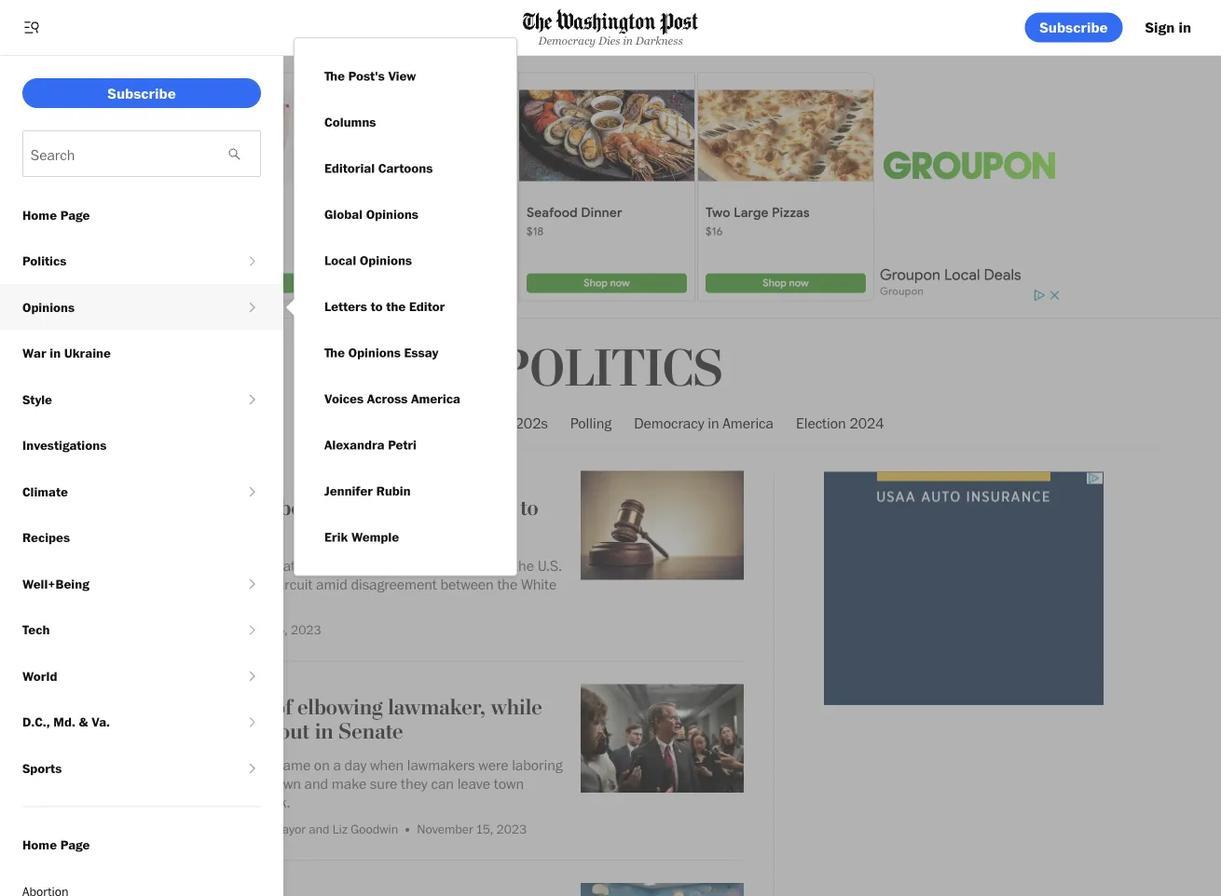 Task type: describe. For each thing, give the bounding box(es) containing it.
rubin
[[376, 483, 411, 499]]

sign in
[[1145, 18, 1191, 36]]

to inside biden nominates labor lawyer nicole berner to 4th circuit
[[520, 495, 538, 522]]

sign in link
[[1130, 13, 1206, 42]]

letters
[[324, 299, 367, 315]]

goodwin
[[351, 821, 398, 837]]

d.c., md. & va.
[[22, 714, 110, 730]]

democracy in america link
[[634, 399, 774, 448]]

america for democracy in america
[[723, 414, 774, 432]]

1 home page link from the top
[[0, 192, 283, 238]]

can
[[431, 775, 454, 793]]

the breakdowns in decorum came on a day when lawmakers were laboring to avoid a government shutdown and make sure they can leave town ahead of a thanksgiving break.
[[98, 756, 563, 812]]

&
[[79, 714, 88, 730]]

0 horizontal spatial november 15, 2023
[[211, 622, 321, 638]]

202s
[[515, 414, 548, 432]]

sure
[[370, 775, 397, 793]]

style link
[[0, 377, 244, 423]]

open
[[389, 557, 420, 575]]

election 2024 link
[[796, 399, 884, 448]]

mccarthy
[[98, 694, 189, 721]]

marianna sotomayor and liz goodwin
[[191, 821, 398, 837]]

4th inside nicole berner would take a seat that has been open for months on the u.s. court of appeals for the 4th circuit amid disagreement between the white house and senate.
[[248, 576, 269, 594]]

lawyer
[[317, 495, 380, 522]]

war in ukraine
[[22, 345, 111, 361]]

war in ukraine link
[[0, 330, 283, 377]]

to inside the breakdowns in decorum came on a day when lawmakers were laboring to avoid a government shutdown and make sure they can leave town ahead of a thanksgiving break.
[[98, 775, 110, 793]]

elbowing
[[297, 694, 383, 721]]

democracy in america
[[634, 414, 774, 432]]

1 horizontal spatial for
[[423, 557, 440, 575]]

circuit inside nicole berner would take a seat that has been open for months on the u.s. court of appeals for the 4th circuit amid disagreement between the white house and senate.
[[273, 576, 313, 594]]

nominates
[[158, 495, 257, 522]]

erik wemple
[[324, 529, 399, 545]]

they
[[401, 775, 428, 793]]

0 vertical spatial november
[[211, 622, 268, 638]]

opinions for the opinions essay
[[348, 345, 401, 361]]

fight
[[98, 719, 140, 746]]

the inside dialog
[[386, 299, 406, 315]]

of inside mccarthy accused of elbowing lawmaker, while fight nearly breaks out in senate
[[274, 694, 292, 721]]

politics link
[[498, 338, 723, 401]]

sotomayor
[[246, 821, 306, 837]]

global
[[324, 206, 363, 222]]

recipes link
[[0, 515, 283, 561]]

sports link
[[0, 746, 244, 792]]

biden
[[98, 495, 153, 522]]

has
[[327, 557, 350, 575]]

alexandra
[[324, 437, 385, 453]]

opinions down politics at the left of page
[[22, 299, 75, 315]]

would
[[186, 557, 223, 575]]

0 horizontal spatial subscribe
[[108, 84, 176, 102]]

take
[[226, 557, 254, 575]]

2 home page link from the top
[[0, 823, 283, 869]]

democracy dies in darkness link
[[523, 9, 698, 47]]

politics
[[498, 338, 723, 401]]

voices across america link
[[309, 376, 475, 422]]

0 horizontal spatial for
[[204, 576, 221, 594]]

jennifer
[[324, 483, 373, 499]]

0 vertical spatial 15,
[[271, 622, 288, 638]]

erik wemple link
[[309, 515, 414, 561]]

the 202s
[[490, 414, 548, 432]]

leave
[[457, 775, 490, 793]]

editorial cartoons
[[324, 160, 433, 176]]

while
[[491, 694, 542, 721]]

well+being link
[[0, 561, 244, 607]]

the down 'take'
[[224, 576, 244, 594]]

appeals
[[151, 576, 200, 594]]

the for the 202s
[[490, 414, 512, 432]]

2 page from the top
[[60, 838, 90, 853]]

the for the opinions essay
[[324, 345, 345, 361]]

accused
[[194, 694, 269, 721]]

sports
[[22, 761, 62, 776]]

in inside mccarthy accused of elbowing lawmaker, while fight nearly breaks out in senate
[[315, 719, 333, 746]]

white
[[521, 576, 557, 594]]

out
[[279, 719, 310, 746]]

0 vertical spatial 2023
[[291, 622, 321, 638]]

2 home page from the top
[[22, 838, 90, 853]]

editorial cartoons link
[[309, 145, 448, 192]]

tech
[[22, 622, 50, 638]]

2 vertical spatial and
[[309, 821, 330, 837]]

thanksgiving
[[167, 793, 248, 812]]

the for the breakdowns in decorum came on a day when lawmakers were laboring to avoid a government shutdown and make sure they can leave town ahead of a thanksgiving break.
[[98, 756, 119, 774]]

editorial
[[324, 160, 375, 176]]

editor
[[409, 299, 445, 315]]

months
[[444, 557, 491, 575]]

nearly
[[145, 719, 205, 746]]

on inside the breakdowns in decorum came on a day when lawmakers were laboring to avoid a government shutdown and make sure they can leave town ahead of a thanksgiving break.
[[314, 756, 330, 774]]

view
[[388, 68, 416, 84]]

the washington post homepage. image
[[523, 9, 698, 35]]

and inside the breakdowns in decorum came on a day when lawmakers were laboring to avoid a government shutdown and make sure they can leave town ahead of a thanksgiving break.
[[304, 775, 328, 793]]

primary element
[[0, 0, 1221, 56]]

1 vertical spatial advertisement region
[[824, 472, 1104, 705]]

berner inside biden nominates labor lawyer nicole berner to 4th circuit
[[449, 495, 515, 522]]

local
[[324, 253, 356, 268]]

a inside nicole berner would take a seat that has been open for months on the u.s. court of appeals for the 4th circuit amid disagreement between the white house and senate.
[[257, 557, 265, 575]]

world
[[22, 668, 57, 684]]

on inside nicole berner would take a seat that has been open for months on the u.s. court of appeals for the 4th circuit amid disagreement between the white house and senate.
[[494, 557, 510, 575]]

democracy dies in darkness
[[538, 34, 683, 47]]

circuit inside biden nominates labor lawyer nicole berner to 4th circuit
[[135, 520, 198, 546]]

of inside nicole berner would take a seat that has been open for months on the u.s. court of appeals for the 4th circuit amid disagreement between the white house and senate.
[[135, 576, 147, 594]]

ahead
[[98, 793, 137, 812]]

america for voices across america
[[411, 391, 460, 407]]

1 horizontal spatial subscribe link
[[1025, 13, 1123, 42]]

d.c.,
[[22, 714, 50, 730]]



Task type: locate. For each thing, give the bounding box(es) containing it.
investigations link
[[0, 423, 283, 469]]

and inside nicole berner would take a seat that has been open for months on the u.s. court of appeals for the 4th circuit amid disagreement between the white house and senate.
[[141, 594, 165, 612]]

polling
[[570, 414, 612, 432]]

0 vertical spatial of
[[135, 576, 147, 594]]

1 vertical spatial of
[[274, 694, 292, 721]]

0 vertical spatial page
[[60, 207, 90, 223]]

0 vertical spatial november 15, 2023
[[211, 622, 321, 638]]

0 vertical spatial 4th
[[98, 520, 130, 546]]

senate.
[[168, 594, 216, 612]]

None search field
[[22, 131, 261, 177], [23, 131, 215, 176], [22, 131, 261, 177], [23, 131, 215, 176]]

petri
[[388, 437, 417, 453]]

shutdown
[[240, 775, 301, 793]]

1 vertical spatial circuit
[[273, 576, 313, 594]]

subscribe inside "primary" element
[[1040, 18, 1108, 36]]

circuit
[[135, 520, 198, 546], [273, 576, 313, 594]]

1 horizontal spatial circuit
[[273, 576, 313, 594]]

1 horizontal spatial 4th
[[248, 576, 269, 594]]

1 vertical spatial home
[[22, 838, 57, 853]]

local opinions link
[[309, 238, 427, 284]]

for down would
[[204, 576, 221, 594]]

democracy inside "link"
[[634, 414, 704, 432]]

nicole berner would take a seat that has been open for months on the u.s. court of appeals for the 4th circuit amid disagreement between the white house and senate.
[[98, 557, 562, 612]]

1 vertical spatial on
[[314, 756, 330, 774]]

mccarthy accused of elbowing lawmaker, while fight nearly breaks out in senate link
[[98, 694, 566, 749]]

to up the ahead in the left bottom of the page
[[98, 775, 110, 793]]

election 2024
[[796, 414, 884, 432]]

1 horizontal spatial berner
[[449, 495, 515, 522]]

4th down 'take'
[[248, 576, 269, 594]]

tech link
[[0, 607, 244, 653]]

america inside "link"
[[723, 414, 774, 432]]

berner inside nicole berner would take a seat that has been open for months on the u.s. court of appeals for the 4th circuit amid disagreement between the white house and senate.
[[140, 557, 183, 575]]

4th down climate link
[[98, 520, 130, 546]]

and down came
[[304, 775, 328, 793]]

that
[[299, 557, 324, 575]]

america down essay on the left of page
[[411, 391, 460, 407]]

home up politics at the left of page
[[22, 207, 57, 223]]

letters to the editor link
[[309, 284, 460, 330]]

1 home page from the top
[[22, 207, 90, 223]]

make
[[332, 775, 367, 793]]

1 vertical spatial home page
[[22, 838, 90, 853]]

1 horizontal spatial subscribe
[[1040, 18, 1108, 36]]

democracy for democracy in america
[[634, 414, 704, 432]]

1 vertical spatial 15,
[[476, 821, 493, 837]]

0 horizontal spatial circuit
[[135, 520, 198, 546]]

opinions down editorial cartoons link
[[366, 206, 418, 222]]

0 vertical spatial subscribe link
[[1025, 13, 1123, 42]]

0 vertical spatial advertisement region
[[158, 70, 1063, 303]]

search and browse sections image
[[22, 18, 41, 37]]

the up voices
[[324, 345, 345, 361]]

4th inside biden nominates labor lawyer nicole berner to 4th circuit
[[98, 520, 130, 546]]

d.c., md. & va. link
[[0, 700, 244, 746]]

0 vertical spatial subscribe
[[1040, 18, 1108, 36]]

court
[[98, 576, 132, 594]]

to right the letters
[[371, 299, 383, 315]]

0 vertical spatial for
[[423, 557, 440, 575]]

0 vertical spatial nicole
[[385, 495, 444, 522]]

november 15, 2023 down leave
[[417, 821, 527, 837]]

local opinions
[[324, 253, 412, 268]]

1 vertical spatial for
[[204, 576, 221, 594]]

0 vertical spatial home
[[22, 207, 57, 223]]

democracy inside "primary" element
[[538, 34, 596, 47]]

for right open at the bottom
[[423, 557, 440, 575]]

house
[[98, 594, 138, 612]]

md.
[[53, 714, 75, 730]]

democracy right polling
[[634, 414, 704, 432]]

nicole inside biden nominates labor lawyer nicole berner to 4th circuit
[[385, 495, 444, 522]]

voices across america
[[324, 391, 460, 407]]

opinions right local
[[360, 253, 412, 268]]

0 vertical spatial to
[[371, 299, 383, 315]]

polling link
[[570, 399, 612, 448]]

1 horizontal spatial november 15, 2023
[[417, 821, 527, 837]]

page up politics at the left of page
[[60, 207, 90, 223]]

0 horizontal spatial america
[[411, 391, 460, 407]]

1 vertical spatial november
[[417, 821, 473, 837]]

1 horizontal spatial nicole
[[385, 495, 444, 522]]

for
[[423, 557, 440, 575], [204, 576, 221, 594]]

berner up the months
[[449, 495, 515, 522]]

post's
[[348, 68, 385, 84]]

home page down "sports"
[[22, 838, 90, 853]]

on right the months
[[494, 557, 510, 575]]

berner
[[449, 495, 515, 522], [140, 557, 183, 575]]

across
[[367, 391, 408, 407]]

lawmakers
[[407, 756, 475, 774]]

of right court on the left bottom of page
[[135, 576, 147, 594]]

mccarthy accused of elbowing lawmaker, while fight nearly breaks out in senate
[[98, 694, 542, 746]]

a
[[257, 557, 265, 575], [333, 756, 341, 774], [150, 775, 158, 793], [156, 793, 164, 812]]

nicole up court on the left bottom of page
[[98, 557, 137, 575]]

the up white
[[514, 557, 534, 575]]

2 vertical spatial to
[[98, 775, 110, 793]]

to
[[371, 299, 383, 315], [520, 495, 538, 522], [98, 775, 110, 793]]

advertisement region
[[158, 70, 1063, 303], [824, 472, 1104, 705]]

1 vertical spatial to
[[520, 495, 538, 522]]

the inside the breakdowns in decorum came on a day when lawmakers were laboring to avoid a government shutdown and make sure they can leave town ahead of a thanksgiving break.
[[98, 756, 119, 774]]

0 vertical spatial and
[[141, 594, 165, 612]]

home page up politics at the left of page
[[22, 207, 90, 223]]

liz
[[333, 821, 348, 837]]

global opinions
[[324, 206, 418, 222]]

1 home from the top
[[22, 207, 57, 223]]

the up 'avoid'
[[98, 756, 119, 774]]

war
[[22, 345, 46, 361]]

of
[[135, 576, 147, 594], [274, 694, 292, 721], [141, 793, 152, 812]]

government
[[162, 775, 236, 793]]

the inside 'link'
[[490, 414, 512, 432]]

2 horizontal spatial to
[[520, 495, 538, 522]]

in inside the breakdowns in decorum came on a day when lawmakers were laboring to avoid a government shutdown and make sure they can leave town ahead of a thanksgiving break.
[[202, 756, 214, 774]]

4th
[[98, 520, 130, 546], [248, 576, 269, 594]]

1 vertical spatial democracy
[[634, 414, 704, 432]]

0 horizontal spatial november
[[211, 622, 268, 638]]

opinions left essay on the left of page
[[348, 345, 401, 361]]

america
[[411, 391, 460, 407], [723, 414, 774, 432]]

were
[[478, 756, 508, 774]]

of down 'avoid'
[[141, 793, 152, 812]]

november 15, 2023 down "seat"
[[211, 622, 321, 638]]

1 vertical spatial america
[[723, 414, 774, 432]]

0 horizontal spatial 15,
[[271, 622, 288, 638]]

berner up appeals in the left bottom of the page
[[140, 557, 183, 575]]

2 home from the top
[[22, 838, 57, 853]]

0 vertical spatial on
[[494, 557, 510, 575]]

1 vertical spatial 4th
[[248, 576, 269, 594]]

2023 down nicole berner would take a seat that has been open for months on the u.s. court of appeals for the 4th circuit amid disagreement between the white house and senate.
[[291, 622, 321, 638]]

came
[[276, 756, 311, 774]]

breakdowns
[[123, 756, 199, 774]]

dialog containing the post's view
[[283, 37, 517, 577]]

0 vertical spatial democracy
[[538, 34, 596, 47]]

the 202s link
[[490, 399, 548, 448]]

0 vertical spatial circuit
[[135, 520, 198, 546]]

0 horizontal spatial nicole
[[98, 557, 137, 575]]

1 horizontal spatial to
[[371, 299, 383, 315]]

nicole inside nicole berner would take a seat that has been open for months on the u.s. court of appeals for the 4th circuit amid disagreement between the white house and senate.
[[98, 557, 137, 575]]

labor
[[262, 495, 312, 522]]

democracy left dies
[[538, 34, 596, 47]]

the for the post's view
[[324, 68, 345, 84]]

1 vertical spatial november 15, 2023
[[417, 821, 527, 837]]

home down "sports"
[[22, 838, 57, 853]]

15, down "seat"
[[271, 622, 288, 638]]

1 page from the top
[[60, 207, 90, 223]]

1 vertical spatial 2023
[[496, 821, 527, 837]]

style
[[22, 392, 52, 407]]

1 vertical spatial home page link
[[0, 823, 283, 869]]

1 vertical spatial berner
[[140, 557, 183, 575]]

the post's view
[[324, 68, 416, 84]]

tagline, democracy dies in darkness element
[[523, 34, 698, 47]]

laboring
[[512, 756, 563, 774]]

november down the can
[[417, 821, 473, 837]]

0 vertical spatial home page
[[22, 207, 90, 223]]

0 vertical spatial berner
[[449, 495, 515, 522]]

2023 down town
[[496, 821, 527, 837]]

the left "editor" at the left of the page
[[386, 299, 406, 315]]

1 vertical spatial nicole
[[98, 557, 137, 575]]

november
[[211, 622, 268, 638], [417, 821, 473, 837]]

and left liz
[[309, 821, 330, 837]]

ukraine
[[64, 345, 111, 361]]

biden nominates labor lawyer nicole berner to 4th circuit link
[[98, 495, 566, 549]]

the left "post's"
[[324, 68, 345, 84]]

election
[[796, 414, 846, 432]]

decorum
[[217, 756, 273, 774]]

november down the senate.
[[211, 622, 268, 638]]

climate link
[[0, 469, 244, 515]]

to up u.s. at bottom
[[520, 495, 538, 522]]

1 horizontal spatial november
[[417, 821, 473, 837]]

0 horizontal spatial on
[[314, 756, 330, 774]]

opinions for global opinions
[[366, 206, 418, 222]]

alexandra petri link
[[309, 422, 432, 468]]

of inside the breakdowns in decorum came on a day when lawmakers were laboring to avoid a government shutdown and make sure they can leave town ahead of a thanksgiving break.
[[141, 793, 152, 812]]

letters to the editor
[[324, 299, 445, 315]]

0 horizontal spatial subscribe link
[[22, 78, 261, 108]]

the left white
[[497, 576, 518, 594]]

page down "sports"
[[60, 838, 90, 853]]

day
[[345, 756, 367, 774]]

0 horizontal spatial to
[[98, 775, 110, 793]]

1 vertical spatial page
[[60, 838, 90, 853]]

dialog
[[283, 37, 517, 577]]

jennifer rubin
[[324, 483, 411, 499]]

cartoons
[[378, 160, 433, 176]]

circuit up would
[[135, 520, 198, 546]]

global opinions link
[[309, 192, 433, 238]]

jennifer rubin link
[[309, 468, 426, 515]]

on right came
[[314, 756, 330, 774]]

in inside "link"
[[708, 414, 719, 432]]

essay
[[404, 345, 438, 361]]

0 horizontal spatial berner
[[140, 557, 183, 575]]

nicole
[[385, 495, 444, 522], [98, 557, 137, 575]]

liz goodwin link
[[333, 821, 398, 837]]

2023
[[291, 622, 321, 638], [496, 821, 527, 837]]

well+being
[[22, 576, 89, 592]]

voices
[[324, 391, 364, 407]]

1 horizontal spatial on
[[494, 557, 510, 575]]

opinions
[[366, 206, 418, 222], [360, 253, 412, 268], [22, 299, 75, 315], [348, 345, 401, 361]]

1 horizontal spatial 2023
[[496, 821, 527, 837]]

1 horizontal spatial 15,
[[476, 821, 493, 837]]

15, down leave
[[476, 821, 493, 837]]

2 vertical spatial of
[[141, 793, 152, 812]]

0 horizontal spatial democracy
[[538, 34, 596, 47]]

0 vertical spatial america
[[411, 391, 460, 407]]

the left 202s
[[490, 414, 512, 432]]

and down appeals in the left bottom of the page
[[141, 594, 165, 612]]

democracy for democracy dies in darkness
[[538, 34, 596, 47]]

alexandra petri
[[324, 437, 417, 453]]

0 vertical spatial home page link
[[0, 192, 283, 238]]

democracy
[[538, 34, 596, 47], [634, 414, 704, 432]]

circuit down "seat"
[[273, 576, 313, 594]]

town
[[494, 775, 524, 793]]

1 horizontal spatial america
[[723, 414, 774, 432]]

opinions for local opinions
[[360, 253, 412, 268]]

1 horizontal spatial democracy
[[634, 414, 704, 432]]

of right breaks
[[274, 694, 292, 721]]

0 horizontal spatial 4th
[[98, 520, 130, 546]]

1 vertical spatial subscribe link
[[22, 78, 261, 108]]

america left election
[[723, 414, 774, 432]]

1 vertical spatial and
[[304, 775, 328, 793]]

0 horizontal spatial 2023
[[291, 622, 321, 638]]

the post's view link
[[309, 53, 431, 99]]

senate
[[339, 719, 403, 746]]

seat
[[269, 557, 295, 575]]

1 vertical spatial subscribe
[[108, 84, 176, 102]]

columns
[[324, 114, 376, 130]]

investigations
[[22, 438, 107, 453]]

nicole up wemple
[[385, 495, 444, 522]]

when
[[370, 756, 404, 774]]



Task type: vqa. For each thing, say whether or not it's contained in the screenshot.
Thanksgiving on the bottom left of page
yes



